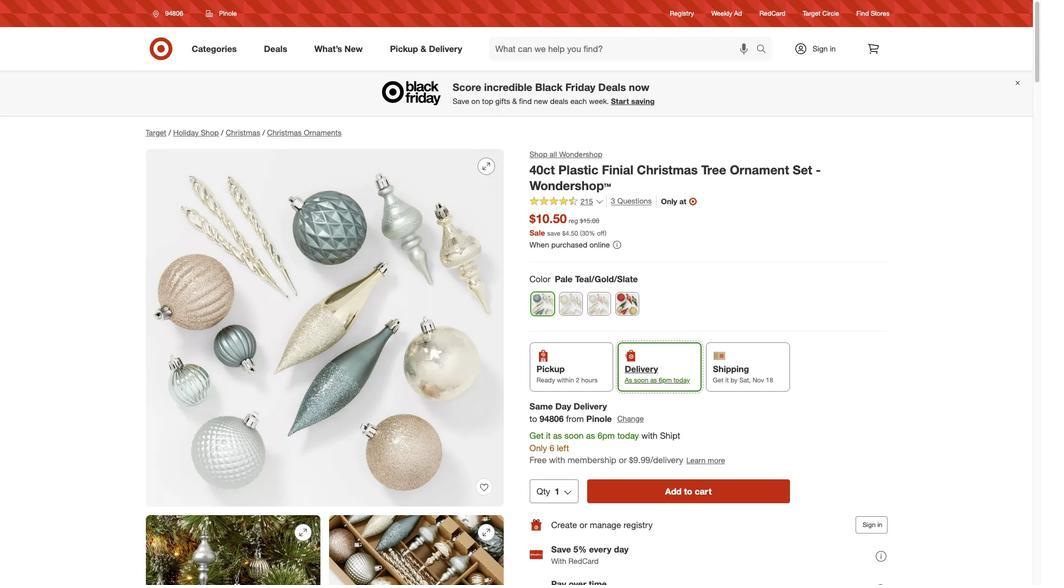 Task type: describe. For each thing, give the bounding box(es) containing it.
questions
[[618, 197, 652, 206]]

christmas ornaments link
[[267, 128, 342, 137]]

holiday shop link
[[173, 128, 219, 137]]

$9.99/delivery
[[629, 455, 684, 466]]

online
[[590, 240, 610, 250]]

sign inside button
[[863, 521, 876, 530]]

add to cart
[[665, 487, 712, 498]]

find
[[519, 97, 532, 106]]

add
[[665, 487, 682, 498]]

set
[[793, 162, 813, 177]]

1 horizontal spatial as
[[586, 431, 595, 441]]

pickup & delivery link
[[381, 37, 476, 61]]

soon inside get it as soon as 6pm today with shipt only 6 left free with membership or $9.99/delivery learn more
[[565, 431, 584, 441]]

holiday
[[173, 128, 199, 137]]

& inside score incredible black friday deals now save on top gifts & find new deals each week. start saving
[[512, 97, 517, 106]]

1 / from the left
[[169, 128, 171, 137]]

40ct
[[530, 162, 555, 177]]

save inside score incredible black friday deals now save on top gifts & find new deals each week. start saving
[[453, 97, 469, 106]]

from pinole
[[566, 414, 612, 425]]

weekly
[[712, 9, 733, 18]]

target circle link
[[803, 9, 839, 18]]

in inside button
[[878, 521, 883, 530]]

registry link
[[670, 9, 694, 18]]

score incredible black friday deals now save on top gifts & find new deals each week. start saving
[[453, 81, 655, 106]]

redcard inside the "save 5% every day with redcard"
[[569, 557, 599, 566]]

top
[[482, 97, 493, 106]]

%
[[589, 230, 595, 238]]

3 questions link
[[606, 196, 652, 208]]

What can we help you find? suggestions appear below search field
[[489, 37, 759, 61]]

registry
[[624, 520, 653, 531]]

add to cart button
[[587, 480, 790, 504]]

40ct plastic finial christmas tree ornament set - wondershop™, 1 of 7 image
[[146, 149, 504, 507]]

sale
[[530, 228, 545, 238]]

learn
[[687, 456, 706, 465]]

ornament
[[730, 162, 790, 177]]

ornaments
[[304, 128, 342, 137]]

target for target circle
[[803, 9, 821, 18]]

0 horizontal spatial with
[[549, 455, 565, 466]]

new
[[534, 97, 548, 106]]

stores
[[871, 9, 890, 18]]

by
[[731, 376, 738, 384]]

-
[[816, 162, 821, 177]]

6pm inside get it as soon as 6pm today with shipt only 6 left free with membership or $9.99/delivery learn more
[[598, 431, 615, 441]]

pickup for &
[[390, 43, 418, 54]]

create or manage registry
[[551, 520, 653, 531]]

saving
[[631, 97, 655, 106]]

free
[[530, 455, 547, 466]]

learn more button
[[686, 455, 726, 467]]

shop inside "shop all wondershop 40ct plastic finial christmas tree ornament set - wondershop™"
[[530, 150, 548, 159]]

3 / from the left
[[262, 128, 265, 137]]

2
[[576, 376, 580, 384]]

ad
[[734, 9, 742, 18]]

day
[[614, 544, 629, 555]]

new
[[345, 43, 363, 54]]

color pale teal/gold/slate
[[530, 274, 638, 285]]

image gallery element
[[146, 149, 504, 586]]

target / holiday shop / christmas / christmas ornaments
[[146, 128, 342, 137]]

2 / from the left
[[221, 128, 224, 137]]

pale teal/gold/slate image
[[531, 293, 554, 316]]

(
[[580, 230, 582, 238]]

sign in link
[[785, 37, 853, 61]]

40ct plastic finial christmas tree ornament set - wondershop™, 2 of 7 image
[[146, 516, 320, 586]]

pale
[[555, 274, 573, 285]]

search
[[752, 44, 778, 55]]

0 horizontal spatial &
[[421, 43, 427, 54]]

ready
[[537, 376, 555, 384]]

weekly ad
[[712, 9, 742, 18]]

0 horizontal spatial or
[[580, 520, 588, 531]]

0 horizontal spatial as
[[553, 431, 562, 441]]

215
[[581, 197, 593, 206]]

finial
[[602, 162, 634, 177]]

30
[[582, 230, 589, 238]]

wondershop
[[559, 150, 603, 159]]

score
[[453, 81, 481, 94]]

215 link
[[530, 196, 604, 209]]

all
[[550, 150, 557, 159]]

qty
[[537, 487, 550, 498]]

target circle
[[803, 9, 839, 18]]

$10.50
[[530, 211, 567, 226]]

when purchased online
[[530, 240, 610, 250]]

redcard link
[[760, 9, 786, 18]]

teal/gold/slate
[[575, 274, 638, 285]]

categories link
[[183, 37, 250, 61]]

christmas link
[[226, 128, 260, 137]]

delivery inside delivery as soon as 6pm today
[[625, 364, 658, 375]]

weekly ad link
[[712, 9, 742, 18]]

same
[[530, 401, 553, 412]]

today inside get it as soon as 6pm today with shipt only 6 left free with membership or $9.99/delivery learn more
[[617, 431, 639, 441]]

3 questions
[[611, 197, 652, 206]]

)
[[605, 230, 607, 238]]

when
[[530, 240, 549, 250]]

pink/champagne image
[[588, 293, 611, 316]]

6pm inside delivery as soon as 6pm today
[[659, 376, 672, 384]]

soon inside delivery as soon as 6pm today
[[634, 376, 649, 384]]

1 vertical spatial pinole
[[587, 414, 612, 425]]

each
[[571, 97, 587, 106]]

create
[[551, 520, 577, 531]]

as inside delivery as soon as 6pm today
[[650, 376, 657, 384]]

0 horizontal spatial shop
[[201, 128, 219, 137]]

find stores
[[857, 9, 890, 18]]

red/green/gold image
[[616, 293, 639, 316]]

friday
[[566, 81, 596, 94]]

94806 inside dropdown button
[[165, 9, 183, 17]]

within
[[557, 376, 574, 384]]



Task type: vqa. For each thing, say whether or not it's contained in the screenshot.
bottommost favorite
no



Task type: locate. For each thing, give the bounding box(es) containing it.
pinole inside dropdown button
[[219, 9, 237, 17]]

1 horizontal spatial delivery
[[574, 401, 607, 412]]

1 vertical spatial or
[[580, 520, 588, 531]]

save 5% every day with redcard
[[551, 544, 629, 566]]

1 horizontal spatial /
[[221, 128, 224, 137]]

today
[[674, 376, 690, 384], [617, 431, 639, 441]]

1 vertical spatial redcard
[[569, 557, 599, 566]]

&
[[421, 43, 427, 54], [512, 97, 517, 106]]

deals left what's
[[264, 43, 287, 54]]

sign in inside sign in button
[[863, 521, 883, 530]]

0 horizontal spatial deals
[[264, 43, 287, 54]]

soon right as
[[634, 376, 649, 384]]

0 vertical spatial deals
[[264, 43, 287, 54]]

0 vertical spatial shop
[[201, 128, 219, 137]]

delivery up from pinole
[[574, 401, 607, 412]]

94806 button
[[146, 4, 195, 23]]

2 horizontal spatial christmas
[[637, 162, 698, 177]]

week.
[[589, 97, 609, 106]]

every
[[589, 544, 612, 555]]

0 vertical spatial it
[[726, 376, 729, 384]]

or right 'membership'
[[619, 455, 627, 466]]

registry
[[670, 9, 694, 18]]

6pm down from pinole
[[598, 431, 615, 441]]

0 vertical spatial &
[[421, 43, 427, 54]]

0 horizontal spatial christmas
[[226, 128, 260, 137]]

in
[[830, 44, 836, 53], [878, 521, 883, 530]]

or inside get it as soon as 6pm today with shipt only 6 left free with membership or $9.99/delivery learn more
[[619, 455, 627, 466]]

christmas
[[226, 128, 260, 137], [267, 128, 302, 137], [637, 162, 698, 177]]

3
[[611, 197, 615, 206]]

membership
[[568, 455, 617, 466]]

plastic
[[559, 162, 599, 177]]

delivery for same day delivery
[[574, 401, 607, 412]]

to inside button
[[684, 487, 693, 498]]

18
[[766, 376, 773, 384]]

it inside shipping get it by sat, nov 18
[[726, 376, 729, 384]]

it up 6
[[546, 431, 551, 441]]

to right add
[[684, 487, 693, 498]]

0 horizontal spatial in
[[830, 44, 836, 53]]

0 horizontal spatial pickup
[[390, 43, 418, 54]]

/ right the target link
[[169, 128, 171, 137]]

1 horizontal spatial shop
[[530, 150, 548, 159]]

0 vertical spatial delivery
[[429, 43, 462, 54]]

0 vertical spatial get
[[713, 376, 724, 384]]

incredible
[[484, 81, 533, 94]]

target left holiday
[[146, 128, 166, 137]]

soon
[[634, 376, 649, 384], [565, 431, 584, 441]]

today down change button on the right of page
[[617, 431, 639, 441]]

what's new link
[[305, 37, 377, 61]]

1 horizontal spatial sign in
[[863, 521, 883, 530]]

0 horizontal spatial target
[[146, 128, 166, 137]]

0 horizontal spatial 94806
[[165, 9, 183, 17]]

0 horizontal spatial pinole
[[219, 9, 237, 17]]

0 vertical spatial 94806
[[165, 9, 183, 17]]

94806
[[165, 9, 183, 17], [540, 414, 564, 425]]

0 vertical spatial with
[[642, 431, 658, 441]]

deals up start
[[598, 81, 626, 94]]

now
[[629, 81, 650, 94]]

hours
[[581, 376, 598, 384]]

left
[[557, 443, 569, 454]]

pinole button
[[199, 4, 244, 23]]

with
[[551, 557, 567, 566]]

1 vertical spatial 94806
[[540, 414, 564, 425]]

save up with
[[551, 544, 571, 555]]

1 horizontal spatial sign
[[863, 521, 876, 530]]

1 vertical spatial pickup
[[537, 364, 565, 375]]

0 vertical spatial or
[[619, 455, 627, 466]]

gifts
[[496, 97, 510, 106]]

94806 down same
[[540, 414, 564, 425]]

1 horizontal spatial only
[[661, 197, 678, 206]]

only
[[661, 197, 678, 206], [530, 443, 547, 454]]

1 horizontal spatial save
[[551, 544, 571, 555]]

to
[[530, 414, 537, 425], [684, 487, 693, 498]]

0 horizontal spatial 6pm
[[598, 431, 615, 441]]

0 horizontal spatial it
[[546, 431, 551, 441]]

1 horizontal spatial deals
[[598, 81, 626, 94]]

1 horizontal spatial it
[[726, 376, 729, 384]]

christmas right holiday shop link
[[226, 128, 260, 137]]

christmas left ornaments in the top left of the page
[[267, 128, 302, 137]]

same day delivery
[[530, 401, 607, 412]]

delivery
[[429, 43, 462, 54], [625, 364, 658, 375], [574, 401, 607, 412]]

0 horizontal spatial to
[[530, 414, 537, 425]]

target
[[803, 9, 821, 18], [146, 128, 166, 137]]

on
[[472, 97, 480, 106]]

categories
[[192, 43, 237, 54]]

0 vertical spatial sign
[[813, 44, 828, 53]]

as
[[650, 376, 657, 384], [553, 431, 562, 441], [586, 431, 595, 441]]

only left 'at'
[[661, 197, 678, 206]]

pickup for ready
[[537, 364, 565, 375]]

only at
[[661, 197, 687, 206]]

1 vertical spatial soon
[[565, 431, 584, 441]]

$
[[562, 230, 566, 238]]

1 horizontal spatial with
[[642, 431, 658, 441]]

94806 left pinole dropdown button at the top left of the page
[[165, 9, 183, 17]]

/ right christmas link
[[262, 128, 265, 137]]

1 horizontal spatial 94806
[[540, 414, 564, 425]]

from
[[566, 414, 584, 425]]

1 horizontal spatial to
[[684, 487, 693, 498]]

1 horizontal spatial &
[[512, 97, 517, 106]]

off
[[597, 230, 605, 238]]

0 vertical spatial to
[[530, 414, 537, 425]]

with
[[642, 431, 658, 441], [549, 455, 565, 466]]

2 vertical spatial delivery
[[574, 401, 607, 412]]

1 horizontal spatial redcard
[[760, 9, 786, 18]]

1 vertical spatial shop
[[530, 150, 548, 159]]

delivery for pickup & delivery
[[429, 43, 462, 54]]

it left by
[[726, 376, 729, 384]]

as right as
[[650, 376, 657, 384]]

shop all wondershop 40ct plastic finial christmas tree ornament set - wondershop™
[[530, 150, 821, 193]]

0 vertical spatial save
[[453, 97, 469, 106]]

0 horizontal spatial save
[[453, 97, 469, 106]]

0 vertical spatial target
[[803, 9, 821, 18]]

it inside get it as soon as 6pm today with shipt only 6 left free with membership or $9.99/delivery learn more
[[546, 431, 551, 441]]

0 vertical spatial pickup
[[390, 43, 418, 54]]

1 vertical spatial in
[[878, 521, 883, 530]]

1 vertical spatial only
[[530, 443, 547, 454]]

shipping
[[713, 364, 749, 375]]

0 vertical spatial in
[[830, 44, 836, 53]]

0 vertical spatial 6pm
[[659, 376, 672, 384]]

1
[[555, 487, 560, 498]]

1 vertical spatial save
[[551, 544, 571, 555]]

soon up left
[[565, 431, 584, 441]]

find stores link
[[857, 9, 890, 18]]

1 horizontal spatial 6pm
[[659, 376, 672, 384]]

redcard down "5%"
[[569, 557, 599, 566]]

change button
[[617, 413, 645, 426]]

pickup
[[390, 43, 418, 54], [537, 364, 565, 375]]

/ left christmas link
[[221, 128, 224, 137]]

0 horizontal spatial today
[[617, 431, 639, 441]]

as
[[625, 376, 632, 384]]

pickup inside 'pickup & delivery' link
[[390, 43, 418, 54]]

1 vertical spatial deals
[[598, 81, 626, 94]]

pinole right from
[[587, 414, 612, 425]]

1 horizontal spatial or
[[619, 455, 627, 466]]

1 horizontal spatial in
[[878, 521, 883, 530]]

christmas inside "shop all wondershop 40ct plastic finial christmas tree ornament set - wondershop™"
[[637, 162, 698, 177]]

0 vertical spatial soon
[[634, 376, 649, 384]]

save left on
[[453, 97, 469, 106]]

1 horizontal spatial today
[[674, 376, 690, 384]]

today left by
[[674, 376, 690, 384]]

target left circle
[[803, 9, 821, 18]]

2 horizontal spatial /
[[262, 128, 265, 137]]

redcard
[[760, 9, 786, 18], [569, 557, 599, 566]]

save inside the "save 5% every day with redcard"
[[551, 544, 571, 555]]

0 vertical spatial only
[[661, 197, 678, 206]]

1 horizontal spatial get
[[713, 376, 724, 384]]

sign in inside sign in link
[[813, 44, 836, 53]]

pickup & delivery
[[390, 43, 462, 54]]

pickup right new
[[390, 43, 418, 54]]

1 vertical spatial get
[[530, 431, 544, 441]]

get inside get it as soon as 6pm today with shipt only 6 left free with membership or $9.99/delivery learn more
[[530, 431, 544, 441]]

purchased
[[552, 240, 588, 250]]

get down to 94806
[[530, 431, 544, 441]]

wondershop™
[[530, 178, 611, 193]]

1 vertical spatial 6pm
[[598, 431, 615, 441]]

deals
[[264, 43, 287, 54], [598, 81, 626, 94]]

to down same
[[530, 414, 537, 425]]

shop left all
[[530, 150, 548, 159]]

sign in
[[813, 44, 836, 53], [863, 521, 883, 530]]

1 vertical spatial sign in
[[863, 521, 883, 530]]

tree
[[702, 162, 727, 177]]

6pm right as
[[659, 376, 672, 384]]

get inside shipping get it by sat, nov 18
[[713, 376, 724, 384]]

christmas up only at
[[637, 162, 698, 177]]

0 horizontal spatial /
[[169, 128, 171, 137]]

as down from pinole
[[586, 431, 595, 441]]

qty 1
[[537, 487, 560, 498]]

1 horizontal spatial christmas
[[267, 128, 302, 137]]

1 vertical spatial target
[[146, 128, 166, 137]]

0 vertical spatial today
[[674, 376, 690, 384]]

shop
[[201, 128, 219, 137], [530, 150, 548, 159]]

0 horizontal spatial sign in
[[813, 44, 836, 53]]

2 horizontal spatial as
[[650, 376, 657, 384]]

pinole up categories link
[[219, 9, 237, 17]]

today inside delivery as soon as 6pm today
[[674, 376, 690, 384]]

1 vertical spatial &
[[512, 97, 517, 106]]

6pm
[[659, 376, 672, 384], [598, 431, 615, 441]]

shop right holiday
[[201, 128, 219, 137]]

pickup ready within 2 hours
[[537, 364, 598, 384]]

0 vertical spatial sign in
[[813, 44, 836, 53]]

/
[[169, 128, 171, 137], [221, 128, 224, 137], [262, 128, 265, 137]]

color
[[530, 274, 551, 285]]

manage
[[590, 520, 621, 531]]

or right create
[[580, 520, 588, 531]]

circle
[[823, 9, 839, 18]]

0 vertical spatial pinole
[[219, 9, 237, 17]]

0 horizontal spatial soon
[[565, 431, 584, 441]]

1 vertical spatial with
[[549, 455, 565, 466]]

1 horizontal spatial pinole
[[587, 414, 612, 425]]

to 94806
[[530, 414, 564, 425]]

1 horizontal spatial soon
[[634, 376, 649, 384]]

1 vertical spatial sign
[[863, 521, 876, 530]]

nov
[[753, 376, 764, 384]]

0 horizontal spatial get
[[530, 431, 544, 441]]

start
[[611, 97, 629, 106]]

sat,
[[740, 376, 751, 384]]

only up free
[[530, 443, 547, 454]]

delivery up score
[[429, 43, 462, 54]]

0 horizontal spatial delivery
[[429, 43, 462, 54]]

what's new
[[314, 43, 363, 54]]

shipping get it by sat, nov 18
[[713, 364, 773, 384]]

candy champagne image
[[560, 293, 582, 316]]

target link
[[146, 128, 166, 137]]

get left by
[[713, 376, 724, 384]]

0 horizontal spatial only
[[530, 443, 547, 454]]

redcard right ad
[[760, 9, 786, 18]]

0 horizontal spatial sign
[[813, 44, 828, 53]]

pickup up ready
[[537, 364, 565, 375]]

0 vertical spatial redcard
[[760, 9, 786, 18]]

delivery up as
[[625, 364, 658, 375]]

find
[[857, 9, 869, 18]]

only inside get it as soon as 6pm today with shipt only 6 left free with membership or $9.99/delivery learn more
[[530, 443, 547, 454]]

1 horizontal spatial pickup
[[537, 364, 565, 375]]

as up left
[[553, 431, 562, 441]]

target for target / holiday shop / christmas / christmas ornaments
[[146, 128, 166, 137]]

pickup inside pickup ready within 2 hours
[[537, 364, 565, 375]]

1 horizontal spatial target
[[803, 9, 821, 18]]

1 vertical spatial today
[[617, 431, 639, 441]]

what's
[[314, 43, 342, 54]]

deals inside score incredible black friday deals now save on top gifts & find new deals each week. start saving
[[598, 81, 626, 94]]

2 horizontal spatial delivery
[[625, 364, 658, 375]]

with left shipt
[[642, 431, 658, 441]]

reg
[[569, 217, 578, 225]]

with down 6
[[549, 455, 565, 466]]

1 vertical spatial to
[[684, 487, 693, 498]]

0 horizontal spatial redcard
[[569, 557, 599, 566]]

1 vertical spatial delivery
[[625, 364, 658, 375]]

40ct plastic finial christmas tree ornament set - wondershop™, 3 of 7 image
[[329, 516, 504, 586]]

1 vertical spatial it
[[546, 431, 551, 441]]

save
[[453, 97, 469, 106], [551, 544, 571, 555]]



